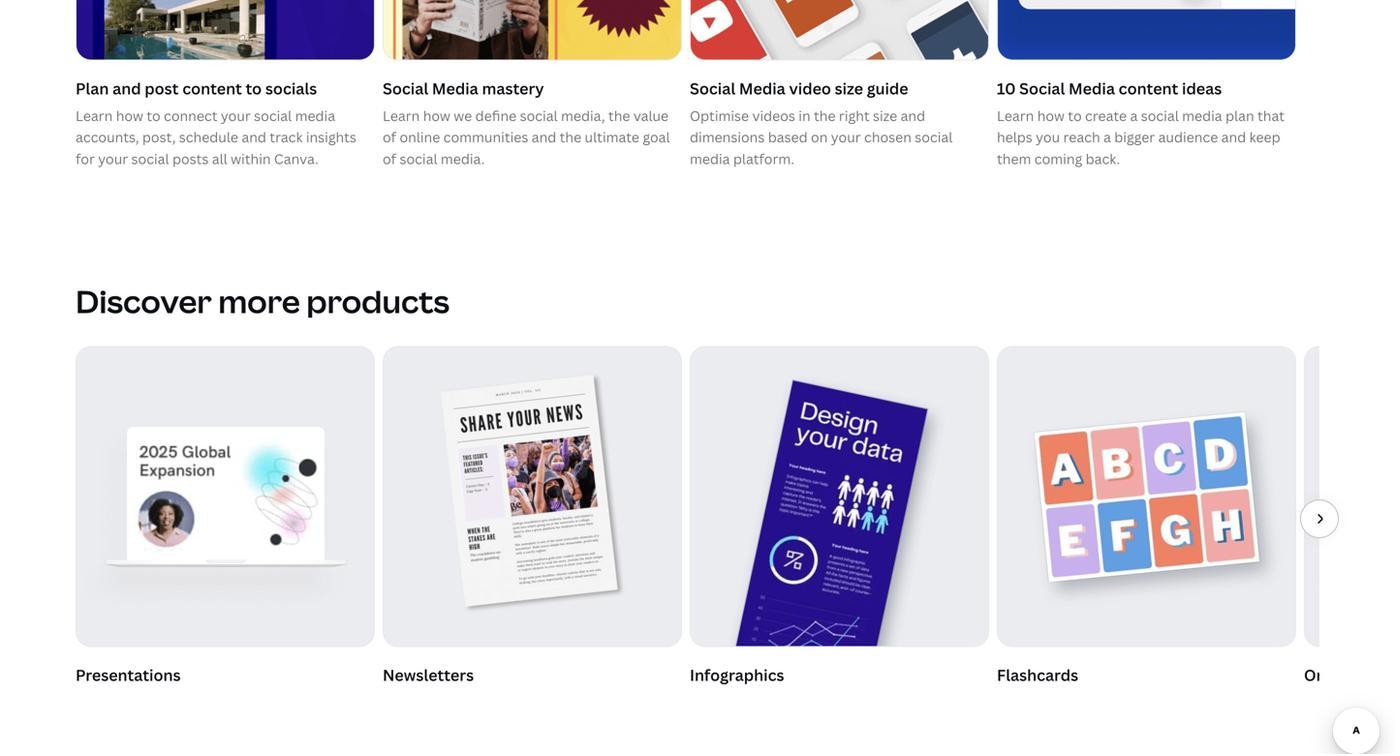 Task type: locate. For each thing, give the bounding box(es) containing it.
to
[[246, 78, 262, 99], [147, 106, 161, 125], [1068, 106, 1082, 125]]

2 how from the left
[[423, 106, 451, 125]]

learn how to connect your social media accounts, post, schedule and track insights for your social posts all within canva.
[[76, 106, 357, 168]]

1 horizontal spatial media
[[739, 78, 786, 99]]

1 horizontal spatial media
[[690, 150, 730, 168]]

1 horizontal spatial the
[[609, 106, 630, 125]]

schedule
[[179, 128, 238, 147]]

social up optimise at the top of the page
[[690, 78, 736, 99]]

value
[[634, 106, 669, 125]]

2 horizontal spatial learn
[[997, 106, 1034, 125]]

0 horizontal spatial content
[[182, 78, 242, 99]]

how inside learn how to create a social media plan that helps you reach a bigger audience and keep them coming back.
[[1038, 106, 1065, 125]]

1 vertical spatial your
[[831, 128, 861, 147]]

keep
[[1250, 128, 1281, 147]]

media up we
[[432, 78, 479, 99]]

and inside the learn how we define social media, the value of online communities and the ultimate goal of social media.
[[532, 128, 557, 147]]

social media mastery@2x image
[[384, 0, 681, 60]]

1 horizontal spatial your
[[221, 106, 251, 125]]

3 how from the left
[[1038, 106, 1065, 125]]

a up 'bigger'
[[1130, 106, 1138, 125]]

2 learn from the left
[[383, 106, 420, 125]]

how inside learn how to connect your social media accounts, post, schedule and track insights for your social posts all within canva.
[[116, 106, 143, 125]]

social media video sizeguide@2x image
[[691, 0, 988, 60]]

your
[[221, 106, 251, 125], [831, 128, 861, 147], [98, 150, 128, 168]]

size up right
[[835, 78, 863, 99]]

media up audience
[[1182, 106, 1223, 125]]

2 horizontal spatial to
[[1068, 106, 1082, 125]]

2 content from the left
[[1119, 78, 1179, 99]]

to inside learn how to create a social media plan that helps you reach a bigger audience and keep them coming back.
[[1068, 106, 1082, 125]]

to inside learn how to connect your social media accounts, post, schedule and track insights for your social posts all within canva.
[[147, 106, 161, 125]]

10
[[997, 78, 1016, 99]]

content up connect
[[182, 78, 242, 99]]

media up videos
[[739, 78, 786, 99]]

3 learn from the left
[[997, 106, 1034, 125]]

learn up online
[[383, 106, 420, 125]]

media inside learn how to create a social media plan that helps you reach a bigger audience and keep them coming back.
[[1182, 106, 1223, 125]]

guide
[[867, 78, 909, 99]]

0 horizontal spatial a
[[1104, 128, 1111, 147]]

how up 'accounts,'
[[116, 106, 143, 125]]

media
[[295, 106, 335, 125], [1182, 106, 1223, 125], [690, 150, 730, 168]]

and up 'within'
[[242, 128, 266, 147]]

of
[[383, 128, 396, 147], [383, 150, 396, 168]]

social right the chosen
[[915, 128, 953, 147]]

2 horizontal spatial media
[[1069, 78, 1115, 99]]

media
[[432, 78, 479, 99], [739, 78, 786, 99], [1069, 78, 1115, 99]]

0 horizontal spatial media
[[432, 78, 479, 99]]

1 content from the left
[[182, 78, 242, 99]]

learn how to create a social media plan that helps you reach a bigger audience and keep them coming back.
[[997, 106, 1285, 168]]

helps
[[997, 128, 1033, 147]]

to for 10 social media content ideas
[[1068, 106, 1082, 125]]

media,
[[561, 106, 605, 125]]

socials
[[265, 78, 317, 99]]

media up create
[[1069, 78, 1115, 99]]

content up learn how to create a social media plan that helps you reach a bigger audience and keep them coming back.
[[1119, 78, 1179, 99]]

2 media from the left
[[739, 78, 786, 99]]

1 how from the left
[[116, 106, 143, 125]]

plan
[[76, 78, 109, 99]]

newsletters link
[[383, 346, 682, 692]]

your down right
[[831, 128, 861, 147]]

0 horizontal spatial the
[[560, 128, 582, 147]]

2 horizontal spatial your
[[831, 128, 861, 147]]

2 horizontal spatial the
[[814, 106, 836, 125]]

content for post
[[182, 78, 242, 99]]

how for media
[[423, 106, 451, 125]]

how inside the learn how we define social media, the value of online communities and the ultimate goal of social media.
[[423, 106, 451, 125]]

your up schedule
[[221, 106, 251, 125]]

of left online
[[383, 128, 396, 147]]

the up the ultimate
[[609, 106, 630, 125]]

2 horizontal spatial media
[[1182, 106, 1223, 125]]

them
[[997, 150, 1032, 168]]

0 horizontal spatial size
[[835, 78, 863, 99]]

of left media.
[[383, 150, 396, 168]]

1 horizontal spatial size
[[873, 106, 898, 125]]

posts
[[172, 150, 209, 168]]

your down 'accounts,'
[[98, 150, 128, 168]]

discover
[[76, 281, 212, 323]]

the right in
[[814, 106, 836, 125]]

connect
[[164, 106, 218, 125]]

learn for social
[[383, 106, 420, 125]]

0 horizontal spatial social
[[383, 78, 428, 99]]

learn up helps
[[997, 106, 1034, 125]]

optimise videos in the right size and dimensions based on your chosen social media platform.
[[690, 106, 953, 168]]

social media content ideas@2x image
[[998, 0, 1296, 60]]

communities
[[444, 128, 528, 147]]

2 vertical spatial your
[[98, 150, 128, 168]]

1 horizontal spatial content
[[1119, 78, 1179, 99]]

mastery
[[482, 78, 544, 99]]

within
[[231, 150, 271, 168]]

content
[[182, 78, 242, 99], [1119, 78, 1179, 99]]

online white link
[[1304, 346, 1396, 692]]

in
[[799, 106, 811, 125]]

define
[[475, 106, 517, 125]]

social media video size guide
[[690, 78, 909, 99]]

0 vertical spatial a
[[1130, 106, 1138, 125]]

flashcards
[[997, 665, 1079, 686]]

0 horizontal spatial media
[[295, 106, 335, 125]]

and right plan
[[112, 78, 141, 99]]

the
[[609, 106, 630, 125], [814, 106, 836, 125], [560, 128, 582, 147]]

2 horizontal spatial how
[[1038, 106, 1065, 125]]

that
[[1258, 106, 1285, 125]]

learn inside the learn how we define social media, the value of online communities and the ultimate goal of social media.
[[383, 106, 420, 125]]

social for social media mastery
[[383, 78, 428, 99]]

0 horizontal spatial to
[[147, 106, 161, 125]]

how for social
[[1038, 106, 1065, 125]]

to up post,
[[147, 106, 161, 125]]

the inside the optimise videos in the right size and dimensions based on your chosen social media platform.
[[814, 106, 836, 125]]

2 social from the left
[[690, 78, 736, 99]]

0 horizontal spatial your
[[98, 150, 128, 168]]

canva.
[[274, 150, 319, 168]]

social up 'bigger'
[[1141, 106, 1179, 125]]

size
[[835, 78, 863, 99], [873, 106, 898, 125]]

products
[[307, 281, 450, 323]]

learn up 'accounts,'
[[76, 106, 113, 125]]

we
[[454, 106, 472, 125]]

0 horizontal spatial how
[[116, 106, 143, 125]]

0 vertical spatial your
[[221, 106, 251, 125]]

social
[[254, 106, 292, 125], [520, 106, 558, 125], [1141, 106, 1179, 125], [915, 128, 953, 147], [131, 150, 169, 168], [400, 150, 438, 168]]

and down the mastery
[[532, 128, 557, 147]]

goal
[[643, 128, 670, 147]]

learn inside learn how to create a social media plan that helps you reach a bigger audience and keep them coming back.
[[997, 106, 1034, 125]]

0 vertical spatial of
[[383, 128, 396, 147]]

media inside learn how to connect your social media accounts, post, schedule and track insights for your social posts all within canva.
[[295, 106, 335, 125]]

2 horizontal spatial social
[[1020, 78, 1065, 99]]

and inside learn how to create a social media plan that helps you reach a bigger audience and keep them coming back.
[[1222, 128, 1246, 147]]

media up insights
[[295, 106, 335, 125]]

social
[[383, 78, 428, 99], [690, 78, 736, 99], [1020, 78, 1065, 99]]

1 horizontal spatial a
[[1130, 106, 1138, 125]]

1 horizontal spatial social
[[690, 78, 736, 99]]

social up online
[[383, 78, 428, 99]]

learn
[[76, 106, 113, 125], [383, 106, 420, 125], [997, 106, 1034, 125]]

social media mastery
[[383, 78, 544, 99]]

1 social from the left
[[383, 78, 428, 99]]

and
[[112, 78, 141, 99], [901, 106, 926, 125], [242, 128, 266, 147], [532, 128, 557, 147], [1222, 128, 1246, 147]]

how left we
[[423, 106, 451, 125]]

white
[[1358, 665, 1396, 686]]

social down online
[[400, 150, 438, 168]]

to up reach
[[1068, 106, 1082, 125]]

to left the socials
[[246, 78, 262, 99]]

3 social from the left
[[1020, 78, 1065, 99]]

learn inside learn how to connect your social media accounts, post, schedule and track insights for your social posts all within canva.
[[76, 106, 113, 125]]

audience
[[1159, 128, 1218, 147]]

1 vertical spatial a
[[1104, 128, 1111, 147]]

the down media,
[[560, 128, 582, 147]]

social right 10
[[1020, 78, 1065, 99]]

1 media from the left
[[432, 78, 479, 99]]

1 horizontal spatial learn
[[383, 106, 420, 125]]

a
[[1130, 106, 1138, 125], [1104, 128, 1111, 147]]

1 vertical spatial of
[[383, 150, 396, 168]]

learn for plan
[[76, 106, 113, 125]]

1 learn from the left
[[76, 106, 113, 125]]

0 horizontal spatial learn
[[76, 106, 113, 125]]

right
[[839, 106, 870, 125]]

plan and post@2x image
[[77, 0, 374, 60]]

chosen
[[864, 128, 912, 147]]

1 vertical spatial size
[[873, 106, 898, 125]]

you
[[1036, 128, 1060, 147]]

and down plan at right top
[[1222, 128, 1246, 147]]

size up the chosen
[[873, 106, 898, 125]]

and up the chosen
[[901, 106, 926, 125]]

how
[[116, 106, 143, 125], [423, 106, 451, 125], [1038, 106, 1065, 125]]

a down create
[[1104, 128, 1111, 147]]

how up you at the top right of the page
[[1038, 106, 1065, 125]]

post,
[[142, 128, 176, 147]]

media down dimensions
[[690, 150, 730, 168]]

0 vertical spatial size
[[835, 78, 863, 99]]

1 horizontal spatial how
[[423, 106, 451, 125]]

social inside learn how to create a social media plan that helps you reach a bigger audience and keep them coming back.
[[1141, 106, 1179, 125]]

optimise
[[690, 106, 749, 125]]

media for plan and post content to socials
[[295, 106, 335, 125]]



Task type: describe. For each thing, give the bounding box(es) containing it.
content for media
[[1119, 78, 1179, 99]]

newsletters
[[383, 665, 474, 686]]

plan
[[1226, 106, 1255, 125]]

presentations
[[76, 665, 181, 686]]

social up track
[[254, 106, 292, 125]]

online
[[400, 128, 440, 147]]

social down the mastery
[[520, 106, 558, 125]]

10 social media content ideas
[[997, 78, 1222, 99]]

presentations@2x image
[[77, 347, 374, 647]]

media inside the optimise videos in the right size and dimensions based on your chosen social media platform.
[[690, 150, 730, 168]]

videos
[[753, 106, 796, 125]]

bigger
[[1115, 128, 1155, 147]]

ultimate
[[585, 128, 640, 147]]

accounts,
[[76, 128, 139, 147]]

infographics
[[690, 665, 784, 686]]

and inside the optimise videos in the right size and dimensions based on your chosen social media platform.
[[901, 106, 926, 125]]

for
[[76, 150, 95, 168]]

reach
[[1064, 128, 1101, 147]]

how for and
[[116, 106, 143, 125]]

and inside learn how to connect your social media accounts, post, schedule and track insights for your social posts all within canva.
[[242, 128, 266, 147]]

social inside the optimise videos in the right size and dimensions based on your chosen social media platform.
[[915, 128, 953, 147]]

1 of from the top
[[383, 128, 396, 147]]

based
[[768, 128, 808, 147]]

2 of from the top
[[383, 150, 396, 168]]

plan and post content to socials
[[76, 78, 317, 99]]

social down post,
[[131, 150, 169, 168]]

media.
[[441, 150, 485, 168]]

infographics@2x image
[[691, 347, 988, 647]]

newsletter@2x image
[[384, 347, 681, 647]]

your inside the optimise videos in the right size and dimensions based on your chosen social media platform.
[[831, 128, 861, 147]]

more
[[218, 281, 300, 323]]

online whiteboard@2x image
[[1305, 347, 1396, 647]]

flashcards link
[[997, 346, 1297, 692]]

to for plan and post content to socials
[[147, 106, 161, 125]]

post
[[145, 78, 179, 99]]

discover more products
[[76, 281, 450, 323]]

learn how we define social media, the value of online communities and the ultimate goal of social media.
[[383, 106, 670, 168]]

media for mastery
[[432, 78, 479, 99]]

online white
[[1304, 665, 1396, 686]]

3 media from the left
[[1069, 78, 1115, 99]]

presentations link
[[76, 346, 375, 692]]

online
[[1304, 665, 1354, 686]]

1 horizontal spatial to
[[246, 78, 262, 99]]

social for social media video size guide
[[690, 78, 736, 99]]

media for video
[[739, 78, 786, 99]]

all
[[212, 150, 227, 168]]

on
[[811, 128, 828, 147]]

learn for 10
[[997, 106, 1034, 125]]

coming
[[1035, 150, 1083, 168]]

ideas
[[1182, 78, 1222, 99]]

platform.
[[734, 150, 795, 168]]

create
[[1085, 106, 1127, 125]]

video
[[789, 78, 831, 99]]

infographics link
[[690, 346, 989, 692]]

size inside the optimise videos in the right size and dimensions based on your chosen social media platform.
[[873, 106, 898, 125]]

insights
[[306, 128, 357, 147]]

track
[[270, 128, 303, 147]]

dimensions
[[690, 128, 765, 147]]

media for 10 social media content ideas
[[1182, 106, 1223, 125]]

flashcards@2x image
[[998, 347, 1296, 647]]

back.
[[1086, 150, 1120, 168]]



Task type: vqa. For each thing, say whether or not it's contained in the screenshot.
the right the Green
no



